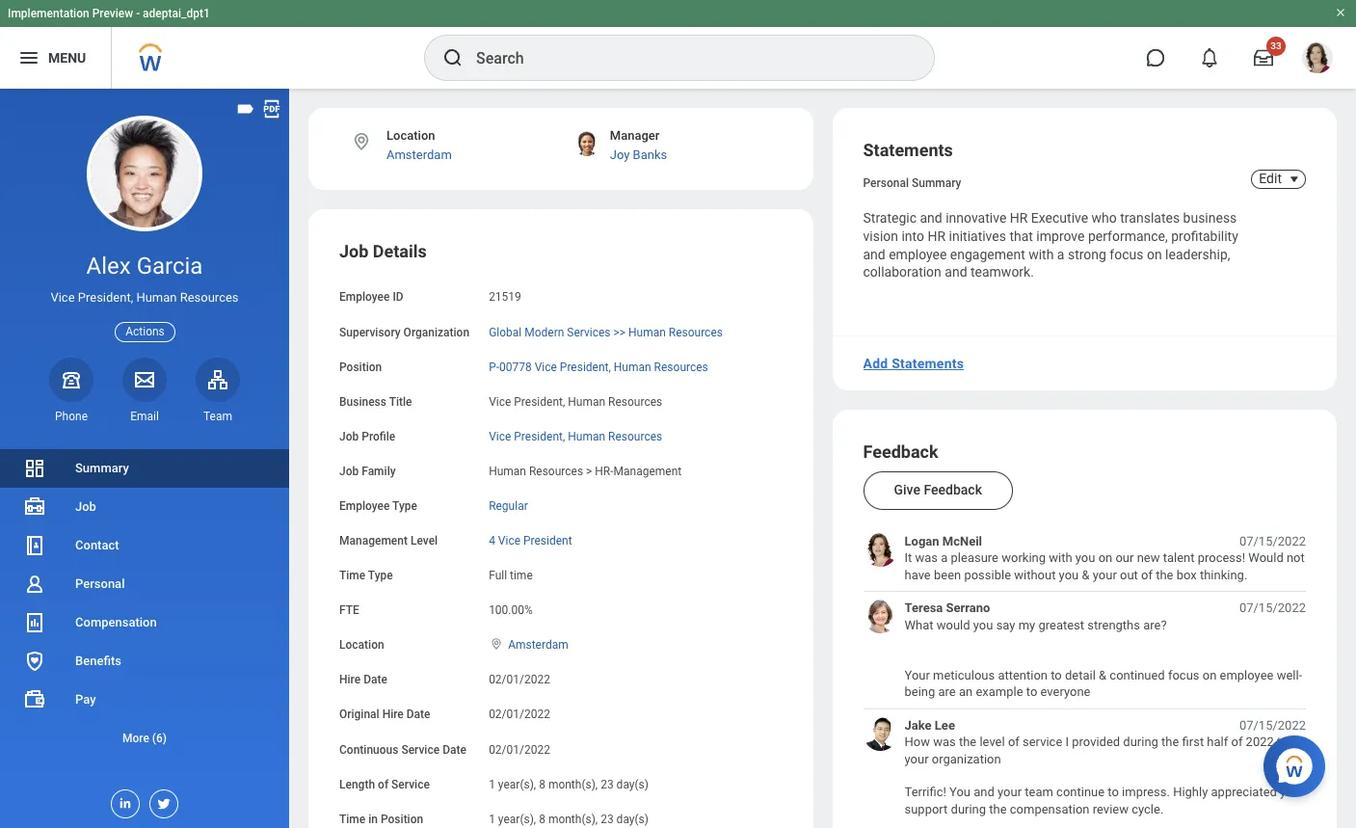 Task type: describe. For each thing, give the bounding box(es) containing it.
1 for time in position
[[489, 813, 496, 826]]

notifications large image
[[1201, 48, 1220, 68]]

navigation pane region
[[0, 89, 289, 828]]

employee for employee id
[[339, 291, 390, 304]]

07/15/2022 for what would you say my greatest strengths are? ​ your meticulous attention to detail & continued focus on employee well- being are an example to everyone
[[1240, 601, 1307, 616]]

day(s) for time in position
[[617, 813, 649, 826]]

cycle.
[[1132, 802, 1164, 817]]

human down >>
[[614, 360, 652, 374]]

07/15/2022 for it was a pleasure working with you on our new talent process! would not have been possible without you & your out of the box thinking.
[[1240, 534, 1307, 549]]

full time
[[489, 569, 533, 583]]

personal summary element
[[864, 173, 962, 190]]

vice right 4
[[498, 534, 521, 548]]

alex garcia
[[86, 253, 203, 280]]

joy banks link
[[610, 148, 668, 162]]

the left compensation
[[990, 802, 1007, 817]]

year(s), for service
[[498, 778, 536, 791]]

add statements button
[[856, 344, 972, 383]]

summary image
[[23, 457, 46, 480]]

teresa serrano
[[905, 601, 991, 616]]

human resources > hr-management
[[489, 465, 682, 478]]

you inside what would you say my greatest strengths are? ​ your meticulous attention to detail & continued focus on employee well- being are an example to everyone
[[974, 618, 994, 632]]

well-
[[1277, 668, 1303, 683]]

focus inside strategic and innovative hr executive who translates business vision into hr initiatives that improve performance, profitability and employee engagement with a strong focus on leadership, collaboration and teamwork.
[[1110, 246, 1144, 262]]

8 for time in position
[[539, 813, 546, 826]]

president, inside "navigation pane" region
[[78, 290, 133, 305]]

a inside it was a pleasure working with you on our new talent process! would not have been possible without you & your out of the box thinking.
[[941, 551, 948, 566]]

vice president, human resources inside "navigation pane" region
[[51, 290, 239, 305]]

time in position element
[[489, 801, 649, 827]]

translates
[[1121, 210, 1180, 226]]

​
[[905, 635, 905, 649]]

hire date element
[[489, 662, 551, 688]]

implementation preview -   adeptai_dpt1
[[8, 7, 210, 20]]

resources inside "navigation pane" region
[[180, 290, 239, 305]]

33 button
[[1243, 37, 1286, 79]]

lee
[[935, 718, 956, 733]]

continuous
[[339, 743, 399, 757]]

job family element
[[489, 453, 682, 479]]

level
[[980, 735, 1006, 749]]

to down attention in the bottom right of the page
[[1027, 685, 1038, 699]]

compensation link
[[0, 604, 289, 642]]

0 vertical spatial statements
[[864, 140, 954, 160]]

job for job profile
[[339, 430, 359, 443]]

pleasure
[[951, 551, 999, 566]]

benefits
[[75, 654, 121, 668]]

family
[[362, 465, 396, 478]]

time for time type
[[339, 569, 366, 583]]

innovative
[[946, 210, 1007, 226]]

-
[[136, 7, 140, 20]]

of right level
[[1009, 735, 1020, 749]]

it was a pleasure working with you on our new talent process! would not have been possible without you & your out of the box thinking.
[[905, 551, 1306, 582]]

job profile
[[339, 430, 396, 443]]

vision
[[864, 228, 899, 244]]

p-
[[489, 360, 500, 374]]

your right appreciated
[[1281, 785, 1305, 800]]

resources inside job family element
[[529, 465, 584, 478]]

greatest
[[1039, 618, 1085, 632]]

on inside it was a pleasure working with you on our new talent process! would not have been possible without you & your out of the box thinking.
[[1099, 551, 1113, 566]]

0 vertical spatial hire
[[339, 673, 361, 687]]

0 vertical spatial hr
[[1010, 210, 1028, 226]]

human up job family element
[[568, 430, 606, 443]]

my
[[1019, 618, 1036, 632]]

say
[[997, 618, 1016, 632]]

to up everyone
[[1051, 668, 1063, 683]]

0 horizontal spatial amsterdam link
[[387, 148, 452, 162]]

hr-
[[595, 465, 614, 478]]

process!
[[1198, 551, 1246, 566]]

job details group
[[339, 241, 783, 828]]

implementation
[[8, 7, 89, 20]]

personal summary
[[864, 176, 962, 190]]

half
[[1208, 735, 1229, 749]]

logan
[[905, 534, 940, 549]]

pay link
[[0, 681, 289, 719]]

human inside job family element
[[489, 465, 527, 478]]

view team image
[[206, 368, 230, 391]]

benefits link
[[0, 642, 289, 681]]

location image
[[351, 131, 372, 152]]

email button
[[122, 358, 167, 424]]

menu banner
[[0, 0, 1357, 89]]

serrano
[[947, 601, 991, 616]]

preview
[[92, 7, 133, 20]]

team
[[1025, 785, 1054, 800]]

02/01/2022 for continuous service date
[[489, 743, 551, 757]]

1 year(s), 8 month(s), 23 day(s) for position
[[489, 813, 649, 826]]

human inside business title element
[[568, 395, 606, 409]]

original hire date element
[[489, 697, 551, 723]]

meticulous
[[934, 668, 995, 683]]

day(s) for length of service
[[617, 778, 649, 791]]

vice right 00778
[[535, 360, 557, 374]]

job for job details
[[339, 242, 369, 262]]

resources up hr-
[[609, 430, 663, 443]]

1 vertical spatial management
[[339, 534, 408, 548]]

give
[[894, 482, 921, 498]]

vice president, human resources for vice president, human resources link
[[489, 430, 663, 443]]

impress.
[[1123, 785, 1171, 800]]

organization
[[404, 326, 470, 339]]

email
[[130, 410, 159, 423]]

time type
[[339, 569, 393, 583]]

>
[[586, 465, 592, 478]]

1 vertical spatial during
[[951, 802, 987, 817]]

level
[[411, 534, 438, 548]]

human right >>
[[629, 326, 666, 339]]

& inside it was a pleasure working with you on our new talent process! would not have been possible without you & your out of the box thinking.
[[1082, 568, 1090, 582]]

management level
[[339, 534, 438, 548]]

compensation image
[[23, 611, 46, 635]]

4 vice president link
[[489, 530, 572, 548]]

contact link
[[0, 527, 289, 565]]

original hire date
[[339, 708, 431, 722]]

1 vertical spatial position
[[381, 813, 424, 826]]

president, inside vice president, human resources link
[[514, 430, 565, 443]]

4 vice president
[[489, 534, 572, 548]]

adeptai_dpt1
[[143, 7, 210, 20]]

full time element
[[489, 565, 533, 583]]

id
[[393, 291, 404, 304]]

07/15/2022 for how was the level of service i provided during the first half of 2022 to your organization terrific! you and your team continue to impress. highly appreciated your support during the compensation review cycle.
[[1240, 718, 1307, 733]]

actions
[[126, 325, 165, 338]]

job inside job link
[[75, 500, 96, 514]]

job for job family
[[339, 465, 359, 478]]

give feedback button
[[864, 472, 1014, 510]]

engagement
[[951, 246, 1026, 262]]

details
[[373, 242, 427, 262]]

month(s), for length of service
[[549, 778, 598, 791]]

on inside strategic and innovative hr executive who translates business vision into hr initiatives that improve performance, profitability and employee engagement with a strong focus on leadership, collaboration and teamwork.
[[1148, 246, 1163, 262]]

supervisory
[[339, 326, 401, 339]]

president, inside business title element
[[514, 395, 565, 409]]

time for time in position
[[339, 813, 366, 826]]

executive
[[1032, 210, 1089, 226]]

strategic
[[864, 210, 917, 226]]

menu
[[48, 50, 86, 65]]

type for time type
[[368, 569, 393, 583]]

with inside it was a pleasure working with you on our new talent process! would not have been possible without you & your out of the box thinking.
[[1049, 551, 1073, 566]]

give feedback
[[894, 482, 983, 498]]

and down the vision
[[864, 246, 886, 262]]

contact image
[[23, 534, 46, 557]]

feedback inside button
[[924, 482, 983, 498]]

leadership,
[[1166, 246, 1231, 262]]

0 vertical spatial feedback
[[864, 442, 939, 462]]

it
[[905, 551, 913, 566]]

strategic and innovative hr executive who translates business vision into hr initiatives that improve performance, profitability and employee engagement with a strong focus on leadership, collaboration and teamwork.
[[864, 210, 1242, 280]]

actions button
[[115, 322, 175, 342]]

0 vertical spatial during
[[1124, 735, 1159, 749]]

fte
[[339, 604, 359, 617]]

teresa
[[905, 601, 943, 616]]

compensation
[[1010, 802, 1090, 817]]

search image
[[442, 46, 465, 69]]

(6)
[[152, 732, 167, 745]]

been
[[934, 568, 962, 582]]

1 year(s), 8 month(s), 23 day(s) for service
[[489, 778, 649, 791]]

your
[[905, 668, 930, 683]]

organization
[[932, 752, 1002, 766]]

have
[[905, 568, 931, 582]]

talent
[[1164, 551, 1195, 566]]

continuous service date
[[339, 743, 467, 757]]

who
[[1092, 210, 1118, 226]]

working
[[1002, 551, 1046, 566]]

management inside job family element
[[614, 465, 682, 478]]

appreciated
[[1212, 785, 1278, 800]]

benefits image
[[23, 650, 46, 673]]



Task type: vqa. For each thing, say whether or not it's contained in the screenshot.
Time:
no



Task type: locate. For each thing, give the bounding box(es) containing it.
with up without
[[1049, 551, 1073, 566]]

type for employee type
[[393, 499, 417, 513]]

0 horizontal spatial amsterdam
[[387, 148, 452, 162]]

global modern services >> human resources
[[489, 326, 723, 339]]

would
[[937, 618, 971, 632]]

0 horizontal spatial personal
[[75, 577, 125, 591]]

to up review
[[1108, 785, 1120, 800]]

phone
[[55, 410, 88, 423]]

1 vertical spatial employee
[[1220, 668, 1274, 683]]

2 employee from the top
[[339, 499, 390, 513]]

you left our
[[1076, 551, 1096, 566]]

1 vertical spatial a
[[941, 551, 948, 566]]

1 vertical spatial feedback
[[924, 482, 983, 498]]

8 inside the length of service element
[[539, 778, 546, 791]]

day(s) up "time in position" element
[[617, 778, 649, 791]]

0 vertical spatial &
[[1082, 568, 1090, 582]]

hr right into
[[928, 228, 946, 244]]

2 time from the top
[[339, 813, 366, 826]]

3 07/15/2022 from the top
[[1240, 718, 1307, 733]]

1 vertical spatial you
[[1059, 568, 1079, 582]]

of down new on the right
[[1142, 568, 1153, 582]]

vice president, human resources down alex garcia
[[51, 290, 239, 305]]

job link
[[0, 488, 289, 527]]

2 day(s) from the top
[[617, 813, 649, 826]]

personal for personal summary
[[864, 176, 909, 190]]

23 for length of service
[[601, 778, 614, 791]]

0 vertical spatial 02/01/2022
[[489, 673, 551, 687]]

1 vertical spatial 23
[[601, 813, 614, 826]]

and
[[920, 210, 943, 226], [864, 246, 886, 262], [945, 265, 968, 280], [974, 785, 995, 800]]

teamwork.
[[971, 265, 1035, 280]]

on up half
[[1203, 668, 1217, 683]]

focus right continued
[[1169, 668, 1200, 683]]

president, down 00778
[[514, 395, 565, 409]]

list
[[0, 449, 289, 758], [864, 533, 1307, 818]]

mcneil
[[943, 534, 983, 549]]

1 horizontal spatial employee
[[1220, 668, 1274, 683]]

location image
[[489, 638, 504, 651]]

8 for length of service
[[539, 778, 546, 791]]

phone alex garcia element
[[49, 409, 94, 424]]

1 vertical spatial type
[[368, 569, 393, 583]]

supervisory organization
[[339, 326, 470, 339]]

a
[[1058, 246, 1065, 262], [941, 551, 948, 566]]

phone button
[[49, 358, 94, 424]]

employee inside what would you say my greatest strengths are? ​ your meticulous attention to detail & continued focus on employee well- being are an example to everyone
[[1220, 668, 1274, 683]]

logan mcneil link
[[905, 533, 983, 550]]

1 vertical spatial personal
[[75, 577, 125, 591]]

type down management level on the left bottom of page
[[368, 569, 393, 583]]

summary up 'innovative'
[[912, 176, 962, 190]]

employee for employee type
[[339, 499, 390, 513]]

1 02/01/2022 from the top
[[489, 673, 551, 687]]

1 horizontal spatial amsterdam
[[508, 639, 569, 652]]

jake lee link
[[905, 717, 956, 734]]

continued
[[1110, 668, 1166, 683]]

performance,
[[1089, 228, 1169, 244]]

business title element
[[489, 384, 663, 410]]

phone image
[[58, 368, 85, 391]]

vice president, human resources up vice president, human resources link
[[489, 395, 663, 409]]

1 1 from the top
[[489, 778, 496, 791]]

1 vertical spatial vice president, human resources
[[489, 395, 663, 409]]

1 vertical spatial month(s),
[[549, 813, 598, 826]]

location
[[387, 128, 435, 143], [339, 639, 384, 652]]

management down employee type
[[339, 534, 408, 548]]

linkedin image
[[112, 791, 133, 811]]

1 vertical spatial location
[[339, 639, 384, 652]]

amsterdam link right location icon
[[387, 148, 452, 162]]

list containing logan mcneil
[[864, 533, 1307, 818]]

job left profile
[[339, 430, 359, 443]]

job up contact
[[75, 500, 96, 514]]

with
[[1029, 246, 1054, 262], [1049, 551, 1073, 566]]

was inside how was the level of service i provided during the first half of 2022 to your organization terrific! you and your team continue to impress. highly appreciated your support during the compensation review cycle.
[[934, 735, 956, 749]]

1 horizontal spatial summary
[[912, 176, 962, 190]]

day(s) inside "time in position" element
[[617, 813, 649, 826]]

location for location amsterdam
[[387, 128, 435, 143]]

07/15/2022 up would
[[1240, 534, 1307, 549]]

length of service element
[[489, 766, 649, 792]]

0 horizontal spatial a
[[941, 551, 948, 566]]

and right you
[[974, 785, 995, 800]]

job
[[339, 242, 369, 262], [339, 430, 359, 443], [339, 465, 359, 478], [75, 500, 96, 514]]

position right in
[[381, 813, 424, 826]]

0 vertical spatial time
[[339, 569, 366, 583]]

0 vertical spatial you
[[1076, 551, 1096, 566]]

1 vertical spatial statements
[[892, 356, 965, 371]]

& left out
[[1082, 568, 1090, 582]]

possible
[[965, 568, 1012, 582]]

human down alex garcia
[[136, 290, 177, 305]]

0 vertical spatial month(s),
[[549, 778, 598, 791]]

2 vertical spatial you
[[974, 618, 994, 632]]

employee down job family
[[339, 499, 390, 513]]

date for hire
[[407, 708, 431, 722]]

job details button
[[339, 242, 427, 262]]

statements right the add
[[892, 356, 965, 371]]

year(s), inside "time in position" element
[[498, 813, 536, 826]]

0 vertical spatial date
[[364, 673, 388, 687]]

1 horizontal spatial during
[[1124, 735, 1159, 749]]

employee's photo (teresa serrano) image
[[864, 600, 897, 634]]

1 horizontal spatial &
[[1099, 668, 1107, 683]]

day(s)
[[617, 778, 649, 791], [617, 813, 649, 826]]

caret down image
[[1284, 172, 1307, 187]]

2 vertical spatial on
[[1203, 668, 1217, 683]]

1 vertical spatial on
[[1099, 551, 1113, 566]]

our
[[1116, 551, 1134, 566]]

regular
[[489, 499, 528, 513]]

1 vertical spatial day(s)
[[617, 813, 649, 826]]

the down the 'talent'
[[1156, 568, 1174, 582]]

vice up phone image
[[51, 290, 75, 305]]

1 year(s), 8 month(s), 23 day(s)
[[489, 778, 649, 791], [489, 813, 649, 826]]

0 horizontal spatial date
[[364, 673, 388, 687]]

month(s), inside the length of service element
[[549, 778, 598, 791]]

0 horizontal spatial list
[[0, 449, 289, 758]]

personal image
[[23, 573, 46, 596]]

vice up regular 'link'
[[489, 430, 511, 443]]

3 02/01/2022 from the top
[[489, 743, 551, 757]]

23 inside "time in position" element
[[601, 813, 614, 826]]

human up regular 'link'
[[489, 465, 527, 478]]

hire right original
[[383, 708, 404, 722]]

email alex garcia element
[[122, 409, 167, 424]]

0 vertical spatial focus
[[1110, 246, 1144, 262]]

employee left id at the left
[[339, 291, 390, 304]]

contact
[[75, 538, 119, 553]]

Search Workday  search field
[[476, 37, 895, 79]]

21519
[[489, 291, 522, 304]]

attention
[[998, 668, 1048, 683]]

1 horizontal spatial management
[[614, 465, 682, 478]]

location amsterdam
[[387, 128, 452, 162]]

1 vertical spatial focus
[[1169, 668, 1200, 683]]

02/01/2022 up continuous service date element
[[489, 708, 551, 722]]

president, inside the p-00778 vice president, human resources link
[[560, 360, 611, 374]]

0 vertical spatial position
[[339, 360, 382, 374]]

i
[[1066, 735, 1070, 749]]

service down continuous service date
[[392, 778, 430, 791]]

of inside job details 'group'
[[378, 778, 389, 791]]

focus inside what would you say my greatest strengths are? ​ your meticulous attention to detail & continued focus on employee well- being are an example to everyone
[[1169, 668, 1200, 683]]

23 inside the length of service element
[[601, 778, 614, 791]]

job left family
[[339, 465, 359, 478]]

0 horizontal spatial management
[[339, 534, 408, 548]]

23 for time in position
[[601, 813, 614, 826]]

justify image
[[17, 46, 41, 69]]

year(s), for position
[[498, 813, 536, 826]]

0 vertical spatial on
[[1148, 246, 1163, 262]]

02/01/2022 for hire date
[[489, 673, 551, 687]]

summary up job link
[[75, 461, 129, 475]]

more (6) button
[[0, 727, 289, 750]]

resources down garcia
[[180, 290, 239, 305]]

1 vertical spatial service
[[392, 778, 430, 791]]

position
[[339, 360, 382, 374], [381, 813, 424, 826]]

job details
[[339, 242, 427, 262]]

of right length
[[378, 778, 389, 791]]

0 horizontal spatial summary
[[75, 461, 129, 475]]

1 vertical spatial year(s),
[[498, 813, 536, 826]]

was down lee
[[934, 735, 956, 749]]

your inside it was a pleasure working with you on our new talent process! would not have been possible without you & your out of the box thinking.
[[1093, 568, 1118, 582]]

1 vertical spatial 1
[[489, 813, 496, 826]]

resources right >>
[[669, 326, 723, 339]]

your left team
[[998, 785, 1022, 800]]

profitability
[[1172, 228, 1239, 244]]

president, down business title element at the left top of the page
[[514, 430, 565, 443]]

into
[[902, 228, 925, 244]]

focus down the performance,
[[1110, 246, 1144, 262]]

0 vertical spatial personal
[[864, 176, 909, 190]]

new
[[1138, 551, 1161, 566]]

0 vertical spatial a
[[1058, 246, 1065, 262]]

2 horizontal spatial date
[[443, 743, 467, 757]]

type up management level on the left bottom of page
[[393, 499, 417, 513]]

fte element
[[489, 592, 533, 618]]

inbox large image
[[1255, 48, 1274, 68]]

1 vertical spatial was
[[934, 735, 956, 749]]

length
[[339, 778, 375, 791]]

1 horizontal spatial list
[[864, 533, 1307, 818]]

and up into
[[920, 210, 943, 226]]

0 vertical spatial 07/15/2022
[[1240, 534, 1307, 549]]

statements up personal summary element
[[864, 140, 954, 160]]

continue
[[1057, 785, 1105, 800]]

are
[[939, 685, 956, 699]]

tag image
[[235, 98, 257, 120]]

close environment banner image
[[1336, 7, 1347, 18]]

2 vertical spatial date
[[443, 743, 467, 757]]

month(s), inside "time in position" element
[[549, 813, 598, 826]]

twitter image
[[150, 791, 172, 812]]

you down serrano on the bottom of the page
[[974, 618, 994, 632]]

president, up business title element at the left top of the page
[[560, 360, 611, 374]]

the inside it was a pleasure working with you on our new talent process! would not have been possible without you & your out of the box thinking.
[[1156, 568, 1174, 582]]

service
[[402, 743, 440, 757], [392, 778, 430, 791]]

of inside it was a pleasure working with you on our new talent process! would not have been possible without you & your out of the box thinking.
[[1142, 568, 1153, 582]]

with inside strategic and innovative hr executive who translates business vision into hr initiatives that improve performance, profitability and employee engagement with a strong focus on leadership, collaboration and teamwork.
[[1029, 246, 1054, 262]]

job left "details"
[[339, 242, 369, 262]]

human inside "navigation pane" region
[[136, 290, 177, 305]]

0 vertical spatial management
[[614, 465, 682, 478]]

statements inside button
[[892, 356, 965, 371]]

during down you
[[951, 802, 987, 817]]

manager joy banks
[[610, 128, 668, 162]]

2 1 from the top
[[489, 813, 496, 826]]

day(s) inside the length of service element
[[617, 778, 649, 791]]

year(s), down the length of service element at the bottom of page
[[498, 813, 536, 826]]

07/15/2022 up 2022
[[1240, 718, 1307, 733]]

0 vertical spatial employee
[[339, 291, 390, 304]]

personal
[[864, 176, 909, 190], [75, 577, 125, 591]]

1 vertical spatial amsterdam link
[[508, 635, 569, 652]]

team alex garcia element
[[196, 409, 240, 424]]

and inside how was the level of service i provided during the first half of 2022 to your organization terrific! you and your team continue to impress. highly appreciated your support during the compensation review cycle.
[[974, 785, 995, 800]]

employee left 'well-'
[[1220, 668, 1274, 683]]

during right provided
[[1124, 735, 1159, 749]]

feedback up give
[[864, 442, 939, 462]]

p-00778 vice president, human resources link
[[489, 356, 709, 374]]

1 inside "time in position" element
[[489, 813, 496, 826]]

0 horizontal spatial hr
[[928, 228, 946, 244]]

time up fte
[[339, 569, 366, 583]]

2 year(s), from the top
[[498, 813, 536, 826]]

date
[[364, 673, 388, 687], [407, 708, 431, 722], [443, 743, 467, 757]]

time
[[510, 569, 533, 583]]

thinking.
[[1201, 568, 1248, 582]]

0 horizontal spatial employee
[[889, 246, 947, 262]]

1 07/15/2022 from the top
[[1240, 534, 1307, 549]]

4
[[489, 534, 496, 548]]

0 vertical spatial amsterdam link
[[387, 148, 452, 162]]

view printable version (pdf) image
[[261, 98, 283, 120]]

0 vertical spatial employee
[[889, 246, 947, 262]]

1 vertical spatial amsterdam
[[508, 639, 569, 652]]

employee id
[[339, 291, 404, 304]]

location inside job details 'group'
[[339, 639, 384, 652]]

profile logan mcneil image
[[1303, 42, 1334, 77]]

are?
[[1144, 618, 1167, 632]]

1 year(s), from the top
[[498, 778, 536, 791]]

0 vertical spatial summary
[[912, 176, 962, 190]]

resources inside business title element
[[609, 395, 663, 409]]

location inside 'location amsterdam'
[[387, 128, 435, 143]]

employee's photo (jake lee) image
[[864, 717, 897, 751]]

1 23 from the top
[[601, 778, 614, 791]]

was down logan at the right
[[916, 551, 938, 566]]

location for location
[[339, 639, 384, 652]]

personal inside personal summary element
[[864, 176, 909, 190]]

personal inside personal link
[[75, 577, 125, 591]]

without
[[1015, 568, 1056, 582]]

2 horizontal spatial on
[[1203, 668, 1217, 683]]

hr up that
[[1010, 210, 1028, 226]]

personal for personal
[[75, 577, 125, 591]]

2022
[[1247, 735, 1275, 749]]

to right 2022
[[1278, 735, 1289, 749]]

employee id element
[[489, 279, 522, 305]]

1 vertical spatial date
[[407, 708, 431, 722]]

0 vertical spatial amsterdam
[[387, 148, 452, 162]]

add
[[864, 356, 889, 371]]

0 vertical spatial vice president, human resources
[[51, 290, 239, 305]]

month(s), for time in position
[[549, 813, 598, 826]]

0 vertical spatial 1 year(s), 8 month(s), 23 day(s)
[[489, 778, 649, 791]]

2 02/01/2022 from the top
[[489, 708, 551, 722]]

date left continuous service date element
[[443, 743, 467, 757]]

the left "first"
[[1162, 735, 1180, 749]]

location up hire date
[[339, 639, 384, 652]]

employee inside strategic and innovative hr executive who translates business vision into hr initiatives that improve performance, profitability and employee engagement with a strong focus on leadership, collaboration and teamwork.
[[889, 246, 947, 262]]

33
[[1271, 41, 1282, 51]]

vice inside business title element
[[489, 395, 511, 409]]

00778
[[500, 360, 532, 374]]

1 horizontal spatial location
[[387, 128, 435, 143]]

jake
[[905, 718, 932, 733]]

amsterdam inside job details 'group'
[[508, 639, 569, 652]]

1 day(s) from the top
[[617, 778, 649, 791]]

1 inside the length of service element
[[489, 778, 496, 791]]

was for your
[[934, 735, 956, 749]]

& inside what would you say my greatest strengths are? ​ your meticulous attention to detail & continued focus on employee well- being are an example to everyone
[[1099, 668, 1107, 683]]

first
[[1183, 735, 1205, 749]]

summary link
[[0, 449, 289, 488]]

0 vertical spatial service
[[402, 743, 440, 757]]

of right half
[[1232, 735, 1243, 749]]

president, down alex
[[78, 290, 133, 305]]

summary inside 'list'
[[75, 461, 129, 475]]

and down engagement
[[945, 265, 968, 280]]

employee down into
[[889, 246, 947, 262]]

2 month(s), from the top
[[549, 813, 598, 826]]

personal up strategic
[[864, 176, 909, 190]]

date up original hire date
[[364, 673, 388, 687]]

0 horizontal spatial during
[[951, 802, 987, 817]]

more (6)
[[122, 732, 167, 745]]

your left out
[[1093, 568, 1118, 582]]

0 horizontal spatial &
[[1082, 568, 1090, 582]]

1 time from the top
[[339, 569, 366, 583]]

1 month(s), from the top
[[549, 778, 598, 791]]

the up the organization
[[959, 735, 977, 749]]

add statements
[[864, 356, 965, 371]]

you
[[950, 785, 971, 800]]

1 employee from the top
[[339, 291, 390, 304]]

& right 'detail'
[[1099, 668, 1107, 683]]

date for service
[[443, 743, 467, 757]]

1 horizontal spatial amsterdam link
[[508, 635, 569, 652]]

vice
[[51, 290, 75, 305], [535, 360, 557, 374], [489, 395, 511, 409], [489, 430, 511, 443], [498, 534, 521, 548]]

1 1 year(s), 8 month(s), 23 day(s) from the top
[[489, 778, 649, 791]]

23 down the length of service element at the bottom of page
[[601, 813, 614, 826]]

type
[[393, 499, 417, 513], [368, 569, 393, 583]]

a down the logan mcneil link
[[941, 551, 948, 566]]

vice president, human resources for business title element at the left top of the page
[[489, 395, 663, 409]]

0 vertical spatial was
[[916, 551, 938, 566]]

day(s) down the length of service element at the bottom of page
[[617, 813, 649, 826]]

amsterdam up hire date "element"
[[508, 639, 569, 652]]

a inside strategic and innovative hr executive who translates business vision into hr initiatives that improve performance, profitability and employee engagement with a strong focus on leadership, collaboration and teamwork.
[[1058, 246, 1065, 262]]

was
[[916, 551, 938, 566], [934, 735, 956, 749]]

month(s), down the length of service element at the bottom of page
[[549, 813, 598, 826]]

0 vertical spatial type
[[393, 499, 417, 513]]

1 horizontal spatial hr
[[1010, 210, 1028, 226]]

1 vertical spatial with
[[1049, 551, 1073, 566]]

0 vertical spatial with
[[1029, 246, 1054, 262]]

on left our
[[1099, 551, 1113, 566]]

modern
[[525, 326, 564, 339]]

feedback right give
[[924, 482, 983, 498]]

0 vertical spatial 1
[[489, 778, 496, 791]]

2 23 from the top
[[601, 813, 614, 826]]

2 vertical spatial 07/15/2022
[[1240, 718, 1307, 733]]

vice inside "navigation pane" region
[[51, 290, 75, 305]]

0 horizontal spatial location
[[339, 639, 384, 652]]

0 vertical spatial 23
[[601, 778, 614, 791]]

1 vertical spatial hire
[[383, 708, 404, 722]]

1 vertical spatial 1 year(s), 8 month(s), 23 day(s)
[[489, 813, 649, 826]]

edit
[[1260, 171, 1283, 186]]

continuous service date element
[[489, 731, 551, 758]]

p-00778 vice president, human resources
[[489, 360, 709, 374]]

1 horizontal spatial a
[[1058, 246, 1065, 262]]

your down 'how'
[[905, 752, 929, 766]]

vice down p-
[[489, 395, 511, 409]]

everyone
[[1041, 685, 1091, 699]]

resources down p-00778 vice president, human resources
[[609, 395, 663, 409]]

0 vertical spatial year(s),
[[498, 778, 536, 791]]

year(s), inside the length of service element
[[498, 778, 536, 791]]

1 horizontal spatial hire
[[383, 708, 404, 722]]

collaboration
[[864, 265, 942, 280]]

1 8 from the top
[[539, 778, 546, 791]]

on down the performance,
[[1148, 246, 1163, 262]]

resources down global modern services >> human resources
[[654, 360, 709, 374]]

0 vertical spatial 8
[[539, 778, 546, 791]]

list containing summary
[[0, 449, 289, 758]]

mail image
[[133, 368, 156, 391]]

2 8 from the top
[[539, 813, 546, 826]]

year(s),
[[498, 778, 536, 791], [498, 813, 536, 826]]

2 07/15/2022 from the top
[[1240, 601, 1307, 616]]

2 vertical spatial 02/01/2022
[[489, 743, 551, 757]]

a down improve
[[1058, 246, 1065, 262]]

employee's photo (logan mcneil) image
[[864, 533, 897, 567]]

vice president, human resources
[[51, 290, 239, 305], [489, 395, 663, 409], [489, 430, 663, 443]]

was inside it was a pleasure working with you on our new talent process! would not have been possible without you & your out of the box thinking.
[[916, 551, 938, 566]]

more (6) button
[[0, 719, 289, 758]]

on inside what would you say my greatest strengths are? ​ your meticulous attention to detail & continued focus on employee well- being are an example to everyone
[[1203, 668, 1217, 683]]

8 down the length of service element at the bottom of page
[[539, 813, 546, 826]]

1 horizontal spatial focus
[[1169, 668, 1200, 683]]

team link
[[196, 358, 240, 424]]

what would you say my greatest strengths are? ​ your meticulous attention to detail & continued focus on employee well- being are an example to everyone
[[905, 618, 1303, 699]]

service down original hire date
[[402, 743, 440, 757]]

0 vertical spatial location
[[387, 128, 435, 143]]

1 vertical spatial 8
[[539, 813, 546, 826]]

resources left >
[[529, 465, 584, 478]]

02/01/2022 down original hire date "element"
[[489, 743, 551, 757]]

resources
[[180, 290, 239, 305], [669, 326, 723, 339], [654, 360, 709, 374], [609, 395, 663, 409], [609, 430, 663, 443], [529, 465, 584, 478]]

1 vertical spatial 07/15/2022
[[1240, 601, 1307, 616]]

provided
[[1073, 735, 1121, 749]]

8 inside "time in position" element
[[539, 813, 546, 826]]

date up continuous service date
[[407, 708, 431, 722]]

1 for length of service
[[489, 778, 496, 791]]

1 vertical spatial summary
[[75, 461, 129, 475]]

time
[[339, 569, 366, 583], [339, 813, 366, 826]]

2 1 year(s), 8 month(s), 23 day(s) from the top
[[489, 813, 649, 826]]

pay image
[[23, 689, 46, 712]]

review
[[1093, 802, 1129, 817]]

1 vertical spatial 02/01/2022
[[489, 708, 551, 722]]

07/15/2022
[[1240, 534, 1307, 549], [1240, 601, 1307, 616], [1240, 718, 1307, 733]]

02/01/2022 up original hire date "element"
[[489, 673, 551, 687]]

location right location icon
[[387, 128, 435, 143]]

personal link
[[0, 565, 289, 604]]

team
[[203, 410, 232, 423]]

1 year(s), 8 month(s), 23 day(s) down the length of service element at the bottom of page
[[489, 813, 649, 826]]

1 vertical spatial time
[[339, 813, 366, 826]]

8 up "time in position" element
[[539, 778, 546, 791]]

personal down contact
[[75, 577, 125, 591]]

would
[[1249, 551, 1284, 566]]

1 vertical spatial &
[[1099, 668, 1107, 683]]

was for been
[[916, 551, 938, 566]]

job image
[[23, 496, 46, 519]]

vice president, human resources link
[[489, 426, 663, 443]]

1 horizontal spatial date
[[407, 708, 431, 722]]

02/01/2022 for original hire date
[[489, 708, 551, 722]]

0 horizontal spatial focus
[[1110, 246, 1144, 262]]

1 vertical spatial hr
[[928, 228, 946, 244]]



